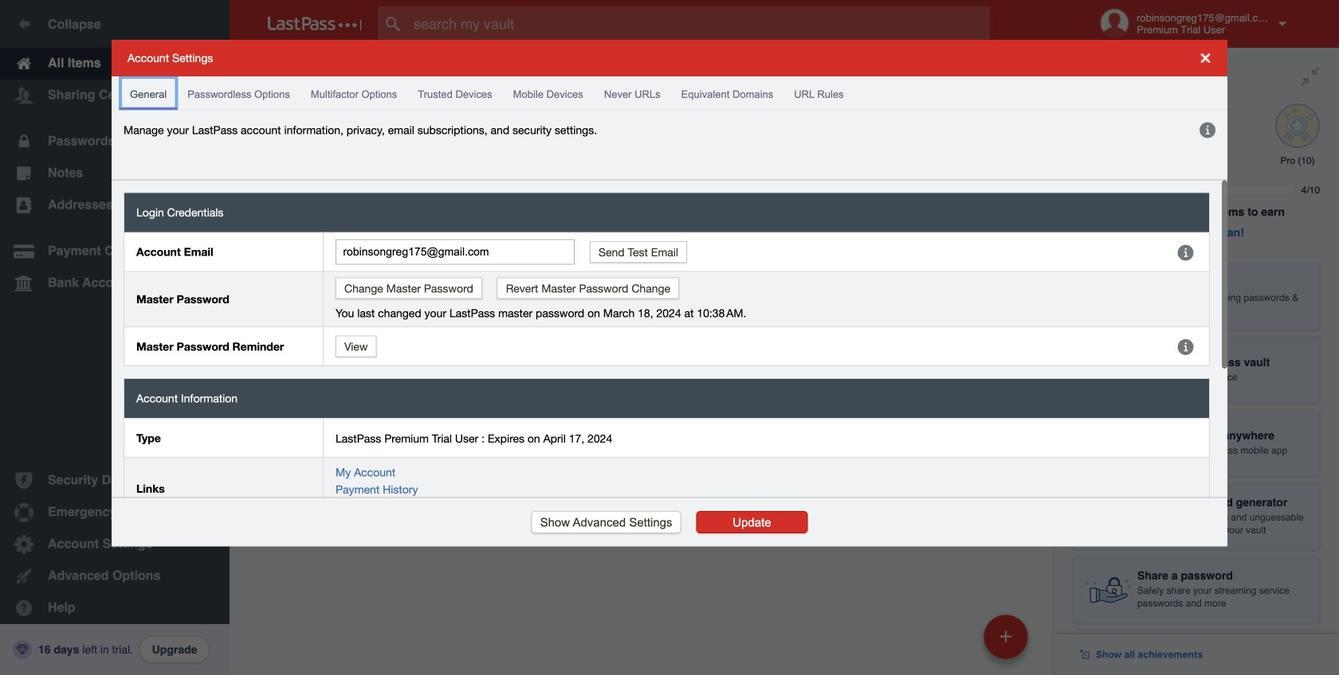 Task type: locate. For each thing, give the bounding box(es) containing it.
new item navigation
[[978, 611, 1038, 676]]

main navigation navigation
[[0, 0, 230, 676]]

vault options navigation
[[230, 48, 1054, 96]]

search my vault text field
[[378, 6, 1015, 41]]

new item image
[[1000, 632, 1011, 643]]

lastpass image
[[268, 17, 362, 31]]



Task type: describe. For each thing, give the bounding box(es) containing it.
Search search field
[[378, 6, 1015, 41]]



